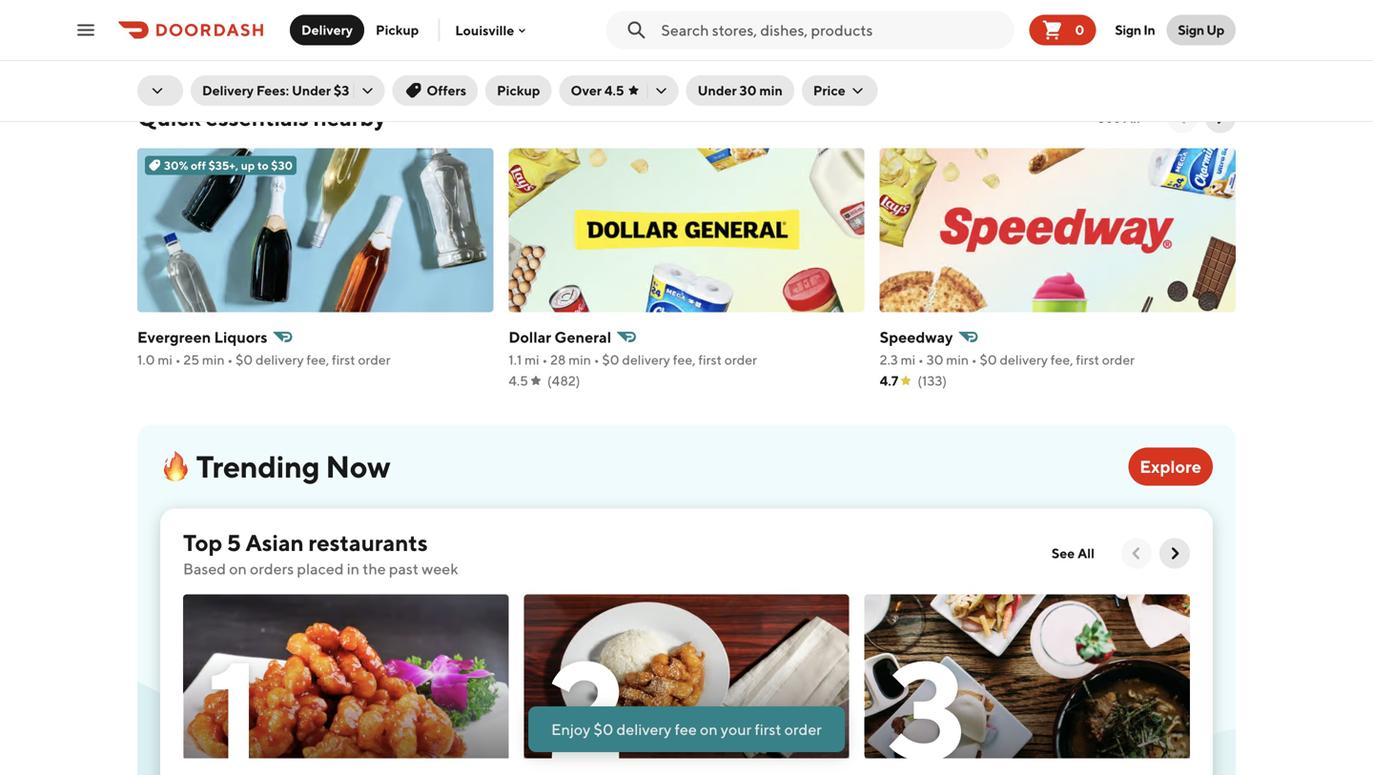 Task type: vqa. For each thing, say whether or not it's contained in the screenshot.
second "sign" from right
yes



Task type: locate. For each thing, give the bounding box(es) containing it.
mi for evergreen liquors
[[158, 352, 172, 368]]

• up (16,700+)
[[228, 30, 234, 45]]

30%
[[164, 159, 188, 172]]

delivery for dollar general
[[622, 352, 670, 368]]

first for speedway
[[1076, 352, 1099, 368]]

order for the dessert shop
[[730, 30, 763, 45]]

5.3
[[137, 30, 156, 45], [509, 30, 528, 45]]

delivery inside delivery button
[[301, 22, 353, 38]]

min
[[203, 30, 226, 45], [575, 30, 597, 45], [941, 30, 964, 45], [759, 82, 783, 98], [202, 352, 225, 368], [569, 352, 591, 368], [946, 352, 969, 368]]

the
[[509, 6, 535, 24]]

fee, for dashmart
[[308, 30, 330, 45]]

min up (133)
[[946, 352, 969, 368]]

30 left price
[[740, 82, 757, 98]]

0 vertical spatial on
[[229, 560, 247, 578]]

5.3 mi • 36 min • $​0 delivery fee, first order
[[509, 30, 763, 45]]

mi right 1.0
[[158, 352, 172, 368]]

1 vertical spatial pickup
[[497, 82, 540, 98]]

see all for previous button of carousel icon
[[1052, 546, 1095, 561]]

pickup down the louisville popup button
[[497, 82, 540, 98]]

asian
[[245, 529, 304, 557]]

1 vertical spatial on
[[700, 720, 718, 739]]

1 horizontal spatial under
[[698, 82, 737, 98]]

see all left previous button of carousel image
[[1097, 110, 1141, 126]]

• left "25"
[[175, 352, 181, 368]]

30 up (133)
[[927, 352, 944, 368]]

min for evergreen liquors
[[202, 352, 225, 368]]

pickup button down the louisville popup button
[[486, 75, 552, 106]]

mi right 2.1
[[898, 30, 913, 45]]

see all left previous button of carousel icon
[[1052, 546, 1095, 561]]

1 5.3 from the left
[[137, 30, 156, 45]]

5.3 for dashmart
[[137, 30, 156, 45]]

order
[[359, 30, 392, 45], [730, 30, 763, 45], [1097, 30, 1130, 45], [358, 352, 391, 368], [724, 352, 757, 368], [1102, 352, 1135, 368], [785, 720, 822, 739]]

now
[[326, 449, 390, 485]]

next button of carousel image
[[1211, 108, 1230, 127]]

🔥 trending now link
[[160, 448, 1113, 486]]

shop
[[596, 6, 633, 24]]

see for previous button of carousel icon
[[1052, 546, 1075, 561]]

fee,
[[308, 30, 330, 45], [679, 30, 702, 45], [1045, 30, 1068, 45], [306, 352, 329, 368], [673, 352, 696, 368], [1051, 352, 1073, 368]]

restaurants
[[308, 529, 428, 557]]

delivery for walgreens
[[995, 30, 1043, 45]]

0 vertical spatial 30
[[740, 82, 757, 98]]

next button of carousel image
[[1165, 544, 1184, 563]]

min right 27
[[941, 30, 964, 45]]

under 30 min
[[698, 82, 783, 98]]

explore link
[[1128, 448, 1213, 486]]

first
[[333, 30, 356, 45], [704, 30, 728, 45], [1071, 30, 1094, 45], [332, 352, 355, 368], [698, 352, 722, 368], [1076, 352, 1099, 368], [755, 720, 781, 739]]

min for dollar general
[[569, 352, 591, 368]]

mi right 2.3 at the top of page
[[901, 352, 916, 368]]

the
[[363, 560, 386, 578]]

on down 5
[[229, 560, 247, 578]]

0 horizontal spatial pickup
[[376, 22, 419, 38]]

in
[[1144, 22, 1155, 38]]

1 horizontal spatial 30
[[927, 352, 944, 368]]

order for speedway
[[1102, 352, 1135, 368]]

price button
[[802, 75, 878, 106]]

0 horizontal spatial all
[[1078, 546, 1095, 561]]

previous button of carousel image
[[1173, 108, 1192, 127]]

see all link left previous button of carousel image
[[1086, 103, 1152, 133]]

quick
[[137, 104, 201, 131]]

order for evergreen liquors
[[358, 352, 391, 368]]

4.7 for walgreens
[[880, 51, 898, 66]]

fee, for walgreens
[[1045, 30, 1068, 45]]

first for the dessert shop
[[704, 30, 728, 45]]

5.3 up 4.8
[[137, 30, 156, 45]]

24
[[185, 30, 201, 45]]

0 horizontal spatial 5.3
[[137, 30, 156, 45]]

sign for sign in
[[1115, 22, 1141, 38]]

pickup button up offers 'button'
[[364, 15, 430, 45]]

see all link
[[1086, 103, 1152, 133], [1040, 538, 1106, 569]]

2 sign from the left
[[1178, 22, 1204, 38]]

1 horizontal spatial all
[[1123, 110, 1141, 126]]

top
[[183, 529, 222, 557]]

past
[[389, 560, 419, 578]]

0 vertical spatial see
[[1097, 110, 1121, 126]]

1 horizontal spatial delivery
[[301, 22, 353, 38]]

2.3 mi • 30 min • $​0 delivery fee, first order
[[880, 352, 1135, 368]]

pickup button
[[364, 15, 430, 45], [486, 75, 552, 106]]

all left previous button of carousel icon
[[1078, 546, 1095, 561]]

1.1 mi • 28 min • $​0 delivery fee, first order
[[509, 352, 757, 368]]

delivery up the $3
[[301, 22, 353, 38]]

0 horizontal spatial delivery
[[202, 82, 254, 98]]

1 vertical spatial see all link
[[1040, 538, 1106, 569]]

under
[[292, 82, 331, 98], [698, 82, 737, 98]]

0 vertical spatial see all link
[[1086, 103, 1152, 133]]

• right 2.3 at the top of page
[[972, 352, 977, 368]]

$​0 for the dessert shop
[[608, 30, 625, 45]]

mi left 36 on the top left
[[530, 30, 545, 45]]

Store search: begin typing to search for stores available on DoorDash text field
[[661, 20, 1006, 41]]

1 vertical spatial pickup button
[[486, 75, 552, 106]]

min right 36 on the top left
[[575, 30, 597, 45]]

0 button
[[1029, 15, 1096, 45]]

1 horizontal spatial see all
[[1097, 110, 1141, 126]]

see all link for previous button of carousel image
[[1086, 103, 1152, 133]]

min for dashmart
[[203, 30, 226, 45]]

4.7 down 2.3 at the top of page
[[880, 373, 898, 389]]

0 horizontal spatial see
[[1052, 546, 1075, 561]]

see for previous button of carousel image
[[1097, 110, 1121, 126]]

dollar general
[[509, 328, 611, 346]]

0 vertical spatial all
[[1123, 110, 1141, 126]]

4.7 down 2.1
[[880, 51, 898, 66]]

on right fee
[[700, 720, 718, 739]]

see all
[[1097, 110, 1141, 126], [1052, 546, 1095, 561]]

27
[[924, 30, 938, 45]]

0 vertical spatial see all
[[1097, 110, 1141, 126]]

1 vertical spatial 30
[[927, 352, 944, 368]]

see left previous button of carousel image
[[1097, 110, 1121, 126]]

🔥
[[160, 449, 190, 485]]

1 horizontal spatial on
[[700, 720, 718, 739]]

sign left up
[[1178, 22, 1204, 38]]

0 vertical spatial pickup button
[[364, 15, 430, 45]]

1.0 mi • 25 min • $​0 delivery fee, first order
[[137, 352, 391, 368]]

0 horizontal spatial sign
[[1115, 22, 1141, 38]]

see all link left previous button of carousel icon
[[1040, 538, 1106, 569]]

4.5 down 1.1
[[509, 373, 528, 389]]

see left previous button of carousel icon
[[1052, 546, 1075, 561]]

sign inside sign up link
[[1178, 22, 1204, 38]]

1 horizontal spatial see
[[1097, 110, 1121, 126]]

5.3 down the
[[509, 30, 528, 45]]

1 sign from the left
[[1115, 22, 1141, 38]]

fee
[[675, 720, 697, 739]]

delivery down (16,700+)
[[202, 82, 254, 98]]

delivery
[[301, 22, 353, 38], [202, 82, 254, 98]]

1 vertical spatial all
[[1078, 546, 1095, 561]]

trending
[[196, 449, 320, 485]]

1 vertical spatial see all
[[1052, 546, 1095, 561]]

30 inside button
[[740, 82, 757, 98]]

previous button of carousel image
[[1127, 544, 1146, 563]]

mi
[[159, 30, 174, 45], [530, 30, 545, 45], [898, 30, 913, 45], [158, 352, 172, 368], [525, 352, 539, 368], [901, 352, 916, 368]]

0 vertical spatial 4.5
[[604, 82, 624, 98]]

all left previous button of carousel image
[[1123, 110, 1141, 126]]

$3
[[334, 82, 349, 98]]

pickup right delivery button
[[376, 22, 419, 38]]

enjoy
[[551, 720, 591, 739]]

week
[[422, 560, 458, 578]]

0 vertical spatial delivery
[[301, 22, 353, 38]]

4.5
[[604, 82, 624, 98], [509, 373, 528, 389]]

30% off $35+, up to $30
[[164, 159, 293, 172]]

0 horizontal spatial see all
[[1052, 546, 1095, 561]]

mi down "dashmart"
[[159, 30, 174, 45]]

4.8
[[137, 51, 157, 66]]

min for walgreens
[[941, 30, 964, 45]]

min right '24'
[[203, 30, 226, 45]]

on
[[229, 560, 247, 578], [700, 720, 718, 739]]

2 5.3 from the left
[[509, 30, 528, 45]]

over
[[571, 82, 602, 98]]

1 horizontal spatial 5.3
[[509, 30, 528, 45]]

louisville button
[[455, 22, 530, 38]]

order for walgreens
[[1097, 30, 1130, 45]]

delivery for evergreen liquors
[[256, 352, 304, 368]]

min right 28 at top
[[569, 352, 591, 368]]

1 horizontal spatial pickup
[[497, 82, 540, 98]]

nearby
[[313, 104, 386, 131]]

1 horizontal spatial 4.5
[[604, 82, 624, 98]]

general
[[555, 328, 611, 346]]

delivery
[[257, 30, 305, 45], [628, 30, 676, 45], [995, 30, 1043, 45], [256, 352, 304, 368], [622, 352, 670, 368], [1000, 352, 1048, 368], [617, 720, 672, 739]]

delivery fees: under $3
[[202, 82, 349, 98]]

0
[[1075, 22, 1085, 38]]

$​0 for walgreens
[[975, 30, 992, 45]]

2.3
[[880, 352, 898, 368]]

min right "25"
[[202, 352, 225, 368]]

mi for dollar general
[[525, 352, 539, 368]]

under 30 min button
[[686, 75, 794, 106]]

1 horizontal spatial sign
[[1178, 22, 1204, 38]]

4.5 right over on the left top of the page
[[604, 82, 624, 98]]

speedway
[[880, 328, 953, 346]]

0 horizontal spatial on
[[229, 560, 247, 578]]

1 vertical spatial see
[[1052, 546, 1075, 561]]

min left price
[[759, 82, 783, 98]]

pickup
[[376, 22, 419, 38], [497, 82, 540, 98]]

1 horizontal spatial pickup button
[[486, 75, 552, 106]]

mi right 1.1
[[525, 352, 539, 368]]

0 horizontal spatial 4.5
[[509, 373, 528, 389]]

0 horizontal spatial under
[[292, 82, 331, 98]]

see all link for previous button of carousel icon
[[1040, 538, 1106, 569]]

$35+,
[[208, 159, 238, 172]]

1 vertical spatial 4.7
[[880, 373, 898, 389]]

sign left in
[[1115, 22, 1141, 38]]

orders
[[250, 560, 294, 578]]

$​0
[[237, 30, 254, 45], [608, 30, 625, 45], [975, 30, 992, 45], [236, 352, 253, 368], [602, 352, 619, 368], [980, 352, 997, 368]]

up
[[241, 159, 255, 172]]

0 vertical spatial 4.7
[[880, 51, 898, 66]]

fee, for the dessert shop
[[679, 30, 702, 45]]

first for walgreens
[[1071, 30, 1094, 45]]

1 4.7 from the top
[[880, 51, 898, 66]]

1 vertical spatial delivery
[[202, 82, 254, 98]]

$​0 for dollar general
[[602, 352, 619, 368]]

delivery button
[[290, 15, 364, 45]]

36
[[556, 30, 572, 45]]

sign inside sign in "link"
[[1115, 22, 1141, 38]]

2 4.7 from the top
[[880, 373, 898, 389]]

• down "shop" at the top
[[600, 30, 605, 45]]

30
[[740, 82, 757, 98], [927, 352, 944, 368]]

all
[[1123, 110, 1141, 126], [1078, 546, 1095, 561]]

1 under from the left
[[292, 82, 331, 98]]

min inside button
[[759, 82, 783, 98]]

2 under from the left
[[698, 82, 737, 98]]

0 horizontal spatial 30
[[740, 82, 757, 98]]

0 horizontal spatial pickup button
[[364, 15, 430, 45]]

0 vertical spatial pickup
[[376, 22, 419, 38]]

2.1 mi • 27 min • $​0 delivery fee, first order
[[880, 30, 1130, 45]]



Task type: describe. For each thing, give the bounding box(es) containing it.
5.3 mi • 24 min • $​0 delivery fee, first order
[[137, 30, 392, 45]]

• left 36 on the top left
[[548, 30, 553, 45]]

evergreen liquors
[[137, 328, 267, 346]]

28
[[550, 352, 566, 368]]

price
[[813, 82, 846, 98]]

all for previous button of carousel image
[[1123, 110, 1141, 126]]

sign up
[[1178, 22, 1224, 38]]

fee, for speedway
[[1051, 352, 1073, 368]]

in
[[347, 560, 360, 578]]

5.3 for the dessert shop
[[509, 30, 528, 45]]

delivery for delivery fees: under $3
[[202, 82, 254, 98]]

your
[[721, 720, 752, 739]]

offers button
[[392, 75, 478, 106]]

fees:
[[256, 82, 289, 98]]

liquors
[[214, 328, 267, 346]]

off
[[191, 159, 206, 172]]

delivery for delivery
[[301, 22, 353, 38]]

sign up link
[[1167, 15, 1236, 45]]

quick essentials nearby link
[[137, 103, 386, 133]]

(133)
[[918, 373, 947, 389]]

first for dollar general
[[698, 352, 722, 368]]

• down general
[[594, 352, 599, 368]]

dessert
[[539, 6, 593, 24]]

5
[[227, 529, 241, 557]]

delivery for speedway
[[1000, 352, 1048, 368]]

all for previous button of carousel icon
[[1078, 546, 1095, 561]]

over 4.5 button
[[559, 75, 679, 106]]

first for dashmart
[[333, 30, 356, 45]]

to
[[257, 159, 269, 172]]

over 4.5
[[571, 82, 624, 98]]

$30
[[271, 159, 293, 172]]

evergreen
[[137, 328, 211, 346]]

🔥 trending now
[[160, 449, 390, 485]]

fee, for dollar general
[[673, 352, 696, 368]]

(1,900+)
[[918, 51, 969, 66]]

• left 28 at top
[[542, 352, 548, 368]]

louisville
[[455, 22, 514, 38]]

offers
[[427, 82, 466, 98]]

min for the dessert shop
[[575, 30, 597, 45]]

dollar
[[509, 328, 551, 346]]

$​0 for dashmart
[[237, 30, 254, 45]]

order for dollar general
[[724, 352, 757, 368]]

• left 27
[[916, 30, 921, 45]]

enjoy $0 delivery fee on your first order
[[551, 720, 822, 739]]

2.1
[[880, 30, 896, 45]]

sign in link
[[1104, 11, 1167, 49]]

essentials
[[205, 104, 309, 131]]

(16,700+)
[[176, 51, 234, 66]]

mi for dashmart
[[159, 30, 174, 45]]

4.5 inside button
[[604, 82, 624, 98]]

sign for sign up
[[1178, 22, 1204, 38]]

open menu image
[[74, 19, 97, 41]]

4.7 for speedway
[[880, 373, 898, 389]]

mi for walgreens
[[898, 30, 913, 45]]

quick essentials nearby
[[137, 104, 386, 131]]

1.0
[[137, 352, 155, 368]]

dashmart
[[137, 6, 207, 24]]

delivery for the dessert shop
[[628, 30, 676, 45]]

the dessert shop
[[509, 6, 633, 24]]

see all for previous button of carousel image
[[1097, 110, 1141, 126]]

fee, for evergreen liquors
[[306, 352, 329, 368]]

top 5 asian restaurants based on orders placed in the past week
[[183, 529, 458, 578]]

walgreens
[[880, 6, 956, 24]]

explore
[[1140, 456, 1202, 477]]

under inside button
[[698, 82, 737, 98]]

1.1
[[509, 352, 522, 368]]

mi for speedway
[[901, 352, 916, 368]]

25
[[183, 352, 199, 368]]

min for speedway
[[946, 352, 969, 368]]

first for evergreen liquors
[[332, 352, 355, 368]]

order for dashmart
[[359, 30, 392, 45]]

$​0 for evergreen liquors
[[236, 352, 253, 368]]

1 vertical spatial 4.5
[[509, 373, 528, 389]]

placed
[[297, 560, 344, 578]]

$0
[[594, 720, 613, 739]]

• down speedway
[[918, 352, 924, 368]]

based
[[183, 560, 226, 578]]

sign in
[[1115, 22, 1155, 38]]

delivery for dashmart
[[257, 30, 305, 45]]

on inside top 5 asian restaurants based on orders placed in the past week
[[229, 560, 247, 578]]

• left '24'
[[177, 30, 182, 45]]

(482)
[[547, 373, 580, 389]]

up
[[1207, 22, 1224, 38]]

$​0 for speedway
[[980, 352, 997, 368]]

mi for the dessert shop
[[530, 30, 545, 45]]

• up (1,900+)
[[966, 30, 972, 45]]

• down "liquors"
[[227, 352, 233, 368]]



